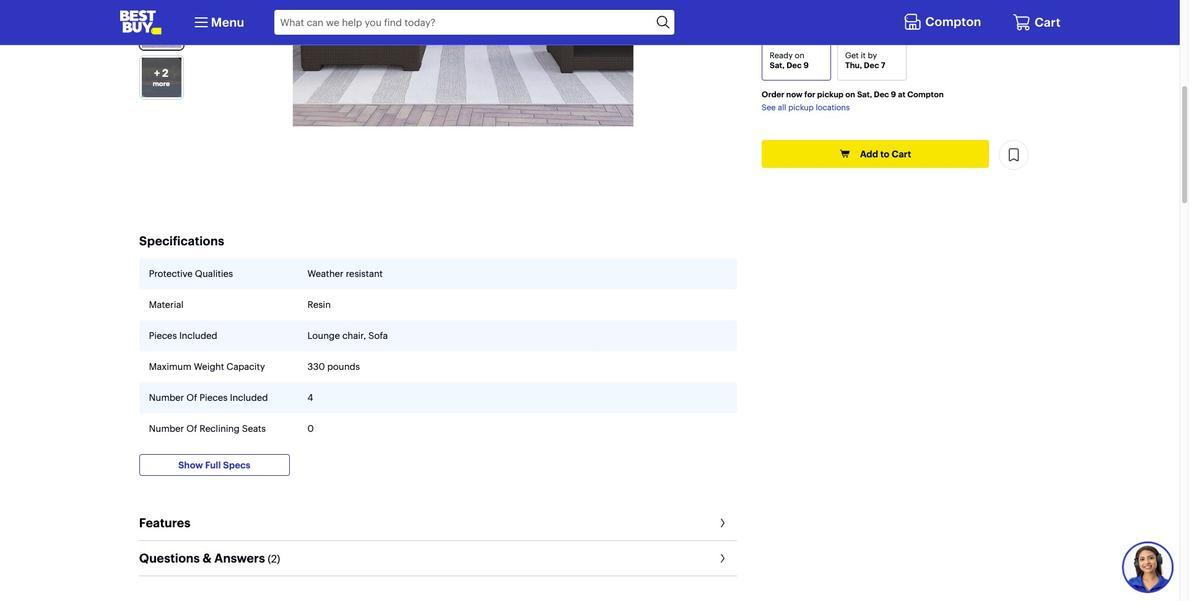 Task type: describe. For each thing, give the bounding box(es) containing it.
7
[[882, 60, 886, 70]]

chair,
[[343, 330, 366, 342]]

it
[[861, 50, 866, 60]]

features
[[139, 515, 191, 531]]

&
[[203, 550, 212, 566]]

sat, inside order now for pickup on sat, dec 9 at compton see all pickup locations
[[858, 89, 873, 99]]

cart inside button
[[892, 148, 912, 160]]

weather
[[308, 268, 344, 280]]

on inside ready on sat, dec 9
[[795, 50, 805, 60]]

compton inside order now for pickup on sat, dec 9 at compton see all pickup locations
[[908, 89, 944, 99]]

dec inside order now for pickup on sat, dec 9 at compton see all pickup locations
[[875, 89, 890, 99]]

0 vertical spatial pieces
[[149, 330, 177, 342]]

0
[[308, 423, 314, 435]]

+ 2 more
[[153, 67, 170, 88]]

lounge
[[308, 330, 340, 342]]

order
[[762, 89, 785, 99]]

resin
[[308, 299, 331, 311]]

1 horizontal spatial pieces
[[200, 392, 228, 404]]

1 horizontal spatial alt view zoom 16. flash furniture - seneca outdoor rectangle contemporary resin 4 piece patio set - chocolate brown. image
[[293, 0, 634, 127]]

sat, inside ready on sat, dec 9
[[770, 60, 785, 70]]

at
[[899, 89, 906, 99]]

number for number of pieces included
[[149, 392, 184, 404]]

lounge chair, sofa
[[308, 330, 388, 342]]

maximum
[[149, 361, 192, 373]]

compton button
[[904, 11, 985, 34]]

(
[[268, 552, 271, 565]]

best buy help human beacon image
[[1122, 541, 1175, 593]]

see all pickup locations button
[[762, 102, 850, 112]]

get it by thu, dec 7
[[846, 50, 886, 70]]

see
[[762, 102, 776, 112]]

material
[[149, 299, 184, 311]]

weight
[[194, 361, 224, 373]]

number of pieces included
[[149, 392, 268, 404]]

thu,
[[846, 60, 863, 70]]

sofa
[[369, 330, 388, 342]]

of for reclining
[[187, 423, 197, 435]]

by
[[868, 50, 878, 60]]

to
[[881, 148, 890, 160]]

0 horizontal spatial pickup
[[789, 102, 814, 112]]

9 inside order now for pickup on sat, dec 9 at compton see all pickup locations
[[892, 89, 897, 99]]

specs
[[223, 459, 251, 471]]

menu
[[211, 14, 244, 30]]

0 horizontal spatial included
[[179, 330, 217, 342]]

protective qualities
[[149, 268, 233, 280]]

bestbuy.com image
[[119, 10, 161, 35]]

seats
[[242, 423, 266, 435]]

add to cart
[[861, 148, 912, 160]]

maximum weight capacity
[[149, 361, 265, 373]]

compton inside dropdown button
[[926, 13, 982, 29]]

330
[[308, 361, 325, 373]]

Type to search. Navigate forward to hear suggestions text field
[[274, 10, 653, 35]]

alt view zoom 17. flash furniture - seneca outdoor rectangle contemporary resin 4 piece patio set - chocolate brown. image
[[142, 58, 181, 97]]

questions
[[139, 550, 200, 566]]

4
[[308, 392, 313, 404]]



Task type: locate. For each thing, give the bounding box(es) containing it.
0 vertical spatial sat,
[[770, 60, 785, 70]]

pickup down now
[[789, 102, 814, 112]]

menu button
[[191, 12, 244, 32]]

1 vertical spatial included
[[230, 392, 268, 404]]

capacity
[[227, 361, 265, 373]]

dec left 7
[[864, 60, 880, 70]]

on up locations
[[846, 89, 856, 99]]

0 vertical spatial number
[[149, 392, 184, 404]]

1 horizontal spatial 9
[[892, 89, 897, 99]]

cart link
[[1014, 13, 1061, 32]]

0 horizontal spatial pieces
[[149, 330, 177, 342]]

compton
[[926, 13, 982, 29], [908, 89, 944, 99]]

cart icon image
[[1014, 13, 1032, 32]]

0 horizontal spatial cart
[[892, 148, 912, 160]]

1 number from the top
[[149, 392, 184, 404]]

qualities
[[195, 268, 233, 280]]

alt view zoom 16. flash furniture - seneca outdoor rectangle contemporary resin 4 piece patio set - chocolate brown. image
[[293, 0, 634, 127], [142, 8, 181, 48]]

included down the capacity
[[230, 392, 268, 404]]

2 right "+"
[[162, 67, 169, 80]]

2
[[162, 67, 169, 80], [271, 552, 277, 565]]

9 right ready
[[804, 60, 809, 70]]

330 pounds
[[308, 361, 360, 373]]

pickup up locations
[[818, 89, 844, 99]]

0 vertical spatial 2
[[162, 67, 169, 80]]

reclining
[[200, 423, 240, 435]]

2 right answers
[[271, 552, 277, 565]]

get
[[846, 50, 859, 60]]

0 vertical spatial included
[[179, 330, 217, 342]]

1 vertical spatial pickup
[[789, 102, 814, 112]]

0 horizontal spatial 9
[[804, 60, 809, 70]]

1 of from the top
[[187, 392, 197, 404]]

pieces included
[[149, 330, 217, 342]]

1 vertical spatial sat,
[[858, 89, 873, 99]]

1 vertical spatial 2
[[271, 552, 277, 565]]

1 horizontal spatial 2
[[271, 552, 277, 565]]

of for pieces
[[187, 392, 197, 404]]

1 horizontal spatial cart
[[1035, 14, 1061, 30]]

0 horizontal spatial 2
[[162, 67, 169, 80]]

)
[[277, 552, 280, 565]]

sat, up order
[[770, 60, 785, 70]]

of left reclining
[[187, 423, 197, 435]]

dec inside get it by thu, dec 7
[[864, 60, 880, 70]]

show full specs
[[178, 459, 251, 471]]

pieces
[[149, 330, 177, 342], [200, 392, 228, 404]]

ready
[[770, 50, 793, 60]]

2 number from the top
[[149, 423, 184, 435]]

dec
[[787, 60, 802, 70], [864, 60, 880, 70], [875, 89, 890, 99]]

0 vertical spatial cart
[[1035, 14, 1061, 30]]

now
[[787, 89, 803, 99]]

questions & answers ( 2 )
[[139, 550, 280, 566]]

answers
[[214, 550, 265, 566]]

weather resistant
[[308, 268, 383, 280]]

cart
[[1035, 14, 1061, 30], [892, 148, 912, 160]]

pieces down material
[[149, 330, 177, 342]]

resistant
[[346, 268, 383, 280]]

sat, down thu,
[[858, 89, 873, 99]]

number
[[149, 392, 184, 404], [149, 423, 184, 435]]

0 vertical spatial on
[[795, 50, 805, 60]]

on right ready
[[795, 50, 805, 60]]

1 vertical spatial of
[[187, 423, 197, 435]]

included up maximum weight capacity
[[179, 330, 217, 342]]

add to cart button
[[762, 140, 990, 168]]

locations
[[816, 102, 850, 112]]

dec left at
[[875, 89, 890, 99]]

full
[[205, 459, 221, 471]]

more
[[153, 79, 170, 88]]

0 vertical spatial compton
[[926, 13, 982, 29]]

save image
[[1007, 148, 1022, 163]]

number down maximum
[[149, 392, 184, 404]]

add
[[861, 148, 879, 160]]

9 inside ready on sat, dec 9
[[804, 60, 809, 70]]

0 vertical spatial pickup
[[818, 89, 844, 99]]

dec up now
[[787, 60, 802, 70]]

0 horizontal spatial on
[[795, 50, 805, 60]]

number up show
[[149, 423, 184, 435]]

2 of from the top
[[187, 423, 197, 435]]

included
[[179, 330, 217, 342], [230, 392, 268, 404]]

1 vertical spatial number
[[149, 423, 184, 435]]

pounds
[[328, 361, 360, 373]]

9 left at
[[892, 89, 897, 99]]

1 vertical spatial cart
[[892, 148, 912, 160]]

2 inside questions & answers ( 2 )
[[271, 552, 277, 565]]

order now for pickup on sat, dec 9 at compton see all pickup locations
[[762, 89, 944, 112]]

number of reclining seats
[[149, 423, 266, 435]]

0 horizontal spatial sat,
[[770, 60, 785, 70]]

dec inside ready on sat, dec 9
[[787, 60, 802, 70]]

1 vertical spatial on
[[846, 89, 856, 99]]

caret-right icon image
[[715, 516, 730, 531]]

0 vertical spatial 9
[[804, 60, 809, 70]]

9
[[804, 60, 809, 70], [892, 89, 897, 99]]

pickup
[[818, 89, 844, 99], [789, 102, 814, 112]]

1 horizontal spatial included
[[230, 392, 268, 404]]

ready on sat, dec 9
[[770, 50, 809, 70]]

1 vertical spatial pieces
[[200, 392, 228, 404]]

1 horizontal spatial pickup
[[818, 89, 844, 99]]

+
[[154, 67, 160, 80]]

2 inside + 2 more
[[162, 67, 169, 80]]

1 horizontal spatial on
[[846, 89, 856, 99]]

cart right 'to' on the right of page
[[892, 148, 912, 160]]

specifications
[[139, 233, 224, 249]]

show full specs button
[[139, 454, 290, 476]]

of down maximum weight capacity
[[187, 392, 197, 404]]

all
[[778, 102, 787, 112]]

of
[[187, 392, 197, 404], [187, 423, 197, 435]]

1 vertical spatial compton
[[908, 89, 944, 99]]

1 vertical spatial 9
[[892, 89, 897, 99]]

number for number of reclining seats
[[149, 423, 184, 435]]

0 horizontal spatial alt view zoom 16. flash furniture - seneca outdoor rectangle contemporary resin 4 piece patio set - chocolate brown. image
[[142, 8, 181, 48]]

sat,
[[770, 60, 785, 70], [858, 89, 873, 99]]

show
[[178, 459, 203, 471]]

0 vertical spatial of
[[187, 392, 197, 404]]

cart right cart icon
[[1035, 14, 1061, 30]]

protective
[[149, 268, 193, 280]]

on inside order now for pickup on sat, dec 9 at compton see all pickup locations
[[846, 89, 856, 99]]

on
[[795, 50, 805, 60], [846, 89, 856, 99]]

for
[[805, 89, 816, 99]]

features button
[[139, 506, 737, 541]]

1 horizontal spatial sat,
[[858, 89, 873, 99]]

pieces down weight
[[200, 392, 228, 404]]



Task type: vqa. For each thing, say whether or not it's contained in the screenshot.


